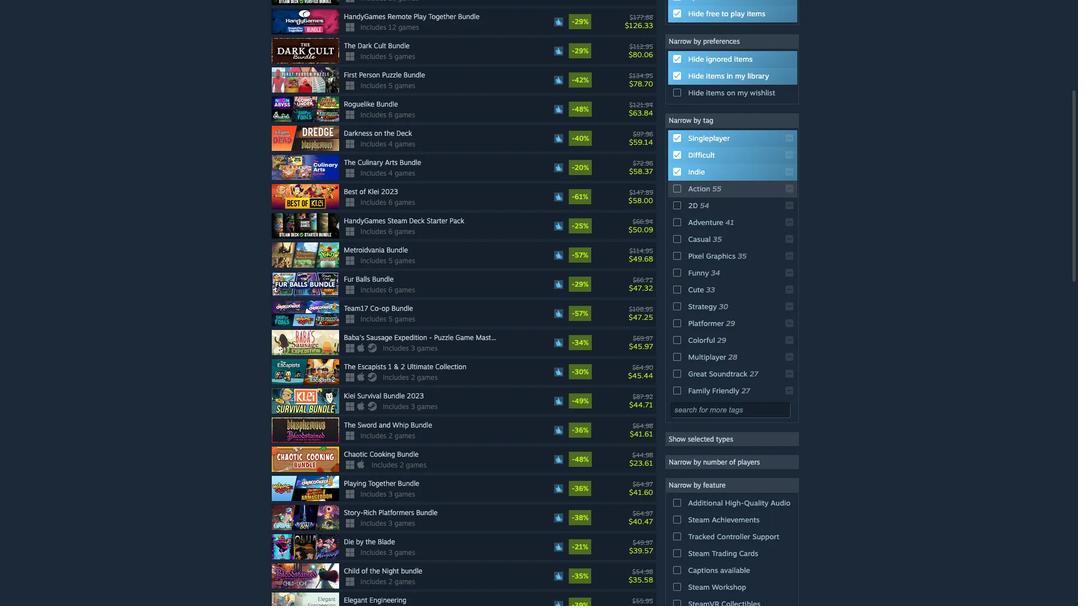 Task type: describe. For each thing, give the bounding box(es) containing it.
audio
[[771, 499, 791, 508]]

$49.97
[[633, 539, 654, 547]]

story-rich platformers bundle
[[344, 509, 438, 518]]

games for $39.57
[[395, 549, 415, 557]]

30%
[[575, 368, 589, 377]]

$49.97 $39.57
[[630, 539, 654, 556]]

games for $41.61
[[395, 432, 416, 441]]

$45.44
[[629, 371, 654, 380]]

$147.89
[[630, 189, 654, 196]]

$58.00
[[629, 196, 654, 205]]

-57% for $47.25
[[572, 310, 589, 318]]

-29% for $47.32
[[572, 280, 589, 289]]

games for $40.47
[[395, 520, 415, 528]]

57% for $49.68
[[575, 251, 589, 260]]

$23.61
[[630, 459, 654, 468]]

bundle right the person
[[404, 71, 425, 79]]

bundle right play
[[458, 12, 480, 21]]

includes for $80.06
[[361, 52, 387, 61]]

includes 6 games for $47.32
[[361, 286, 415, 295]]

elegant
[[344, 597, 368, 605]]

48% for $23.61
[[575, 456, 589, 464]]

games for $63.84
[[395, 111, 415, 119]]

includes 4 games for $58.37
[[361, 169, 416, 178]]

soundtrack
[[710, 370, 748, 379]]

hide items in my library
[[689, 71, 770, 80]]

support
[[753, 533, 780, 542]]

games for $47.32
[[395, 286, 415, 295]]

2 down the chaotic cooking bundle
[[400, 461, 404, 470]]

-20%
[[572, 164, 589, 172]]

controller
[[717, 533, 751, 542]]

workshop
[[712, 583, 747, 592]]

- for $50.09
[[572, 222, 575, 230]]

includes 3 games down expedition
[[383, 345, 438, 353]]

$66.72
[[633, 276, 654, 284]]

preferences
[[704, 37, 740, 46]]

48% for $63.84
[[575, 105, 589, 114]]

bundle right cult
[[388, 42, 410, 50]]

by for preferences
[[694, 37, 702, 46]]

$112.95
[[630, 42, 654, 50]]

includes 6 games for $50.09
[[361, 228, 415, 236]]

3 down expedition
[[411, 345, 415, 353]]

-38%
[[572, 514, 589, 523]]

bundle right cooking
[[397, 451, 419, 459]]

hide for hide items in my library
[[689, 71, 705, 80]]

includes 2 games down the escapists 1 & 2 ultimate collection
[[383, 374, 438, 382]]

baba's
[[344, 334, 365, 342]]

games for $41.60
[[395, 491, 415, 499]]

2 down the sword and whip bundle
[[389, 432, 393, 441]]

30
[[720, 302, 729, 311]]

adventure
[[689, 218, 724, 227]]

$35.58
[[629, 576, 654, 585]]

includes for $49.68
[[361, 257, 387, 265]]

includes 12 games
[[361, 23, 419, 32]]

bundle up platformers
[[398, 480, 420, 488]]

- for $47.32
[[572, 280, 575, 289]]

5 for $80.06
[[389, 52, 393, 61]]

colorful
[[689, 336, 716, 345]]

the culinary arts bundle
[[344, 159, 421, 167]]

0 horizontal spatial on
[[375, 129, 383, 138]]

bundle down handygames steam deck starter pack
[[387, 246, 408, 255]]

2 right &
[[401, 363, 405, 371]]

includes 3 games up whip
[[383, 403, 438, 411]]

-29% for $80.06
[[572, 47, 589, 55]]

55
[[713, 184, 722, 193]]

0 vertical spatial deck
[[397, 129, 412, 138]]

$72.96 $58.37
[[630, 159, 654, 176]]

-35%
[[572, 573, 589, 581]]

includes 5 games for $49.68
[[361, 257, 416, 265]]

co-
[[371, 305, 382, 313]]

includes for $35.58
[[361, 578, 387, 587]]

2023 for $58.00
[[381, 188, 398, 196]]

includes for $41.61
[[361, 432, 387, 441]]

6 for $47.32
[[389, 286, 393, 295]]

includes 5 games for $47.25
[[361, 315, 416, 324]]

includes for $63.84
[[361, 111, 387, 119]]

includes 2 games down cooking
[[372, 461, 427, 470]]

the for $80.06
[[344, 42, 356, 50]]

0 horizontal spatial puzzle
[[382, 71, 402, 79]]

- for $58.37
[[572, 164, 575, 172]]

$64.90
[[633, 364, 654, 372]]

35%
[[575, 573, 589, 581]]

items down hide items in my library
[[707, 88, 725, 97]]

3 for $40.47
[[389, 520, 393, 528]]

bundle right survival
[[384, 392, 405, 401]]

roguelike bundle
[[344, 100, 398, 109]]

family friendly 27
[[689, 387, 751, 396]]

narrow for narrow by feature
[[669, 482, 692, 490]]

29 for platformer 29
[[727, 319, 736, 328]]

2 down ultimate
[[411, 374, 415, 382]]

handygames for $50.09
[[344, 217, 386, 225]]

ultimate
[[407, 363, 434, 371]]

games for $50.09
[[395, 228, 415, 236]]

difficult
[[689, 151, 715, 160]]

adventure 41
[[689, 218, 734, 227]]

$80.06
[[629, 50, 654, 59]]

collection
[[436, 363, 467, 371]]

in
[[727, 71, 733, 80]]

$126.33
[[625, 21, 654, 30]]

handygames steam deck starter pack
[[344, 217, 465, 225]]

casual
[[689, 235, 711, 244]]

great
[[689, 370, 707, 379]]

quality
[[745, 499, 769, 508]]

2023 for $44.71
[[407, 392, 424, 401]]

-40%
[[572, 134, 590, 143]]

items left in
[[707, 71, 725, 80]]

-25%
[[572, 222, 589, 230]]

includes 2 games down the night
[[361, 578, 416, 587]]

games for $35.58
[[395, 578, 416, 587]]

- for $35.58
[[572, 573, 575, 581]]

$64.90 $45.44
[[629, 364, 654, 380]]

trading
[[712, 550, 738, 559]]

4 for $58.37
[[389, 169, 393, 178]]

0 horizontal spatial together
[[369, 480, 396, 488]]

items right play
[[747, 9, 766, 18]]

steam up metroidvania bundle
[[388, 217, 408, 225]]

graphics
[[707, 252, 736, 261]]

$97.96
[[634, 130, 654, 138]]

captions available
[[689, 566, 751, 575]]

platformers
[[379, 509, 414, 518]]

40%
[[575, 134, 590, 143]]

steam for steam trading cards
[[689, 550, 710, 559]]

- for $126.33
[[572, 17, 575, 26]]

includes for $47.25
[[361, 315, 387, 324]]

my for on
[[738, 88, 749, 97]]

bundle right balls
[[372, 275, 394, 284]]

darkness on the deck
[[344, 129, 412, 138]]

metroidvania
[[344, 246, 385, 255]]

2 down the night
[[389, 578, 393, 587]]

36% for $41.61
[[575, 427, 589, 435]]

6 for $50.09
[[389, 228, 393, 236]]

games for $47.25
[[395, 315, 416, 324]]

$87.92
[[633, 393, 654, 401]]

platformer 29
[[689, 319, 736, 328]]

38%
[[575, 514, 589, 523]]

includes for $58.00
[[361, 198, 387, 207]]

$66.72 $47.32
[[629, 276, 654, 293]]

tag
[[704, 116, 714, 125]]

cute 33
[[689, 285, 716, 294]]

feature
[[704, 482, 726, 490]]

wishlist
[[751, 88, 776, 97]]

- for $44.71
[[572, 397, 575, 406]]

includes 3 games for $40.47
[[361, 520, 415, 528]]

masterpieces
[[476, 334, 517, 342]]

die
[[344, 538, 354, 547]]

$114.95
[[630, 247, 654, 255]]

culinary
[[358, 159, 383, 167]]

narrow for narrow by preferences
[[669, 37, 692, 46]]

- for $39.57
[[572, 543, 575, 552]]

the sword and whip bundle
[[344, 422, 433, 430]]

includes 3 games for $39.57
[[361, 549, 415, 557]]

games for $78.70
[[395, 82, 416, 90]]

$47.32
[[629, 284, 654, 293]]

includes down expedition
[[383, 345, 409, 353]]

includes 2 games down the sword and whip bundle
[[361, 432, 416, 441]]

play
[[414, 12, 427, 21]]

includes 5 games for $80.06
[[361, 52, 416, 61]]

playing
[[344, 480, 367, 488]]

playing together bundle
[[344, 480, 420, 488]]

includes down &
[[383, 374, 409, 382]]

3 for $41.60
[[389, 491, 393, 499]]

strategy
[[689, 302, 717, 311]]

platformer
[[689, 319, 725, 328]]

34
[[712, 269, 721, 278]]

of for $58.00
[[360, 188, 366, 196]]

includes for $78.70
[[361, 82, 387, 90]]

$64.97 for $40.47
[[633, 510, 654, 518]]

players
[[738, 459, 761, 467]]

of for $35.58
[[362, 568, 368, 576]]

the for $59.14
[[385, 129, 395, 138]]

show selected types
[[669, 436, 734, 444]]

$64.97 $40.47
[[629, 510, 654, 526]]

- for $59.14
[[572, 134, 575, 143]]

1 horizontal spatial on
[[727, 88, 736, 97]]

includes for $126.33
[[361, 23, 387, 32]]

- for $40.47
[[572, 514, 575, 523]]

my for in
[[736, 71, 746, 80]]

free
[[707, 9, 720, 18]]

funny 34
[[689, 269, 721, 278]]

best
[[344, 188, 358, 196]]

handygames for $126.33
[[344, 12, 386, 21]]

- for $63.84
[[572, 105, 575, 114]]

games for $80.06
[[395, 52, 416, 61]]

die by the blade
[[344, 538, 395, 547]]

bundle right 'arts'
[[400, 159, 421, 167]]

1 horizontal spatial together
[[429, 12, 456, 21]]

includes for $39.57
[[361, 549, 387, 557]]



Task type: locate. For each thing, give the bounding box(es) containing it.
narrow up additional
[[669, 482, 692, 490]]

0 vertical spatial 27
[[750, 370, 759, 379]]

0 vertical spatial 57%
[[575, 251, 589, 260]]

together right play
[[429, 12, 456, 21]]

$64.97 down $41.60
[[633, 510, 654, 518]]

- for $78.70
[[572, 76, 575, 84]]

of right 'child'
[[362, 568, 368, 576]]

0 vertical spatial 29
[[727, 319, 736, 328]]

friendly
[[713, 387, 740, 396]]

1 vertical spatial 48%
[[575, 456, 589, 464]]

1 vertical spatial 4
[[389, 169, 393, 178]]

includes 3 games down story-rich platformers bundle
[[361, 520, 415, 528]]

narrow left tag
[[669, 116, 692, 125]]

and
[[379, 422, 391, 430]]

1 vertical spatial 27
[[742, 387, 751, 396]]

pixel
[[689, 252, 704, 261]]

3 6 from the top
[[389, 228, 393, 236]]

includes 5 games for $78.70
[[361, 82, 416, 90]]

action 55
[[689, 184, 722, 193]]

29%
[[575, 17, 589, 26], [575, 47, 589, 55], [575, 280, 589, 289]]

0 vertical spatial -57%
[[572, 251, 589, 260]]

2 vertical spatial 29%
[[575, 280, 589, 289]]

by left tag
[[694, 116, 702, 125]]

steam for steam achievements
[[689, 516, 710, 525]]

1 vertical spatial -29%
[[572, 47, 589, 55]]

steam for steam workshop
[[689, 583, 710, 592]]

0 vertical spatial on
[[727, 88, 736, 97]]

0 horizontal spatial klei
[[344, 392, 355, 401]]

2 48% from the top
[[575, 456, 589, 464]]

3 5 from the top
[[389, 257, 393, 265]]

1 vertical spatial 29%
[[575, 47, 589, 55]]

child of the night bundle
[[344, 568, 423, 576]]

- for $23.61
[[572, 456, 575, 464]]

includes down "the dark cult bundle"
[[361, 52, 387, 61]]

2 4 from the top
[[389, 169, 393, 178]]

includes for $40.47
[[361, 520, 387, 528]]

2d 54
[[689, 201, 710, 210]]

includes down 'sword'
[[361, 432, 387, 441]]

includes for $50.09
[[361, 228, 387, 236]]

4 narrow from the top
[[669, 482, 692, 490]]

on down in
[[727, 88, 736, 97]]

bundle right whip
[[411, 422, 433, 430]]

includes 6 games down roguelike bundle
[[361, 111, 415, 119]]

$147.89 $58.00
[[629, 189, 654, 205]]

1 vertical spatial handygames
[[344, 217, 386, 225]]

hide free to play items
[[689, 9, 766, 18]]

2 -36% from the top
[[572, 485, 589, 493]]

0 vertical spatial -29%
[[572, 17, 589, 26]]

0 horizontal spatial 2023
[[381, 188, 398, 196]]

steam trading cards
[[689, 550, 759, 559]]

1 -36% from the top
[[572, 427, 589, 435]]

0 vertical spatial 36%
[[575, 427, 589, 435]]

0 vertical spatial includes 4 games
[[361, 140, 416, 148]]

1 vertical spatial 35
[[738, 252, 747, 261]]

0 vertical spatial 4
[[389, 140, 393, 148]]

1 vertical spatial -36%
[[572, 485, 589, 493]]

4 for $59.14
[[389, 140, 393, 148]]

1 vertical spatial 2023
[[407, 392, 424, 401]]

3 the from the top
[[344, 363, 356, 371]]

1 5 from the top
[[389, 52, 393, 61]]

of right the best
[[360, 188, 366, 196]]

multiplayer
[[689, 353, 727, 362]]

includes 5 games down op
[[361, 315, 416, 324]]

0 vertical spatial the
[[385, 129, 395, 138]]

includes down the culinary
[[361, 169, 387, 178]]

includes 5 games down cult
[[361, 52, 416, 61]]

steam down captions
[[689, 583, 710, 592]]

4 6 from the top
[[389, 286, 393, 295]]

None text field
[[672, 403, 791, 418]]

0 horizontal spatial 35
[[713, 235, 722, 244]]

puzzle right the person
[[382, 71, 402, 79]]

0 vertical spatial $64.97
[[633, 481, 654, 489]]

items up hide items in my library
[[735, 55, 753, 64]]

27 right soundtrack on the bottom of page
[[750, 370, 759, 379]]

4 5 from the top
[[389, 315, 393, 324]]

3 down playing together bundle
[[389, 491, 393, 499]]

includes for $58.37
[[361, 169, 387, 178]]

5 down op
[[389, 315, 393, 324]]

includes 6 games down handygames steam deck starter pack
[[361, 228, 415, 236]]

first
[[344, 71, 357, 79]]

includes 4 games for $59.14
[[361, 140, 416, 148]]

game
[[456, 334, 474, 342]]

3 narrow from the top
[[669, 459, 692, 467]]

35 right graphics
[[738, 252, 747, 261]]

games for $58.37
[[395, 169, 416, 178]]

57% up "34%"
[[575, 310, 589, 318]]

$64.97 down $23.61
[[633, 481, 654, 489]]

- for $41.60
[[572, 485, 575, 493]]

4 includes 6 games from the top
[[361, 286, 415, 295]]

narrow for narrow by tag
[[669, 116, 692, 125]]

1 36% from the top
[[575, 427, 589, 435]]

the left 'sword'
[[344, 422, 356, 430]]

$50.09
[[629, 225, 654, 234]]

$121.94 $63.84
[[629, 101, 654, 117]]

1 vertical spatial of
[[730, 459, 736, 467]]

0 vertical spatial of
[[360, 188, 366, 196]]

- for $80.06
[[572, 47, 575, 55]]

2 36% from the top
[[575, 485, 589, 493]]

- for $41.61
[[572, 427, 575, 435]]

by left preferences
[[694, 37, 702, 46]]

1 the from the top
[[344, 42, 356, 50]]

cooking
[[370, 451, 395, 459]]

5 for $47.25
[[389, 315, 393, 324]]

includes up metroidvania bundle
[[361, 228, 387, 236]]

1 vertical spatial 57%
[[575, 310, 589, 318]]

5 down first person puzzle bundle
[[389, 82, 393, 90]]

hide for hide ignored items
[[689, 55, 705, 64]]

2 29% from the top
[[575, 47, 589, 55]]

1 vertical spatial $64.97
[[633, 510, 654, 518]]

games for $126.33
[[399, 23, 419, 32]]

cult
[[374, 42, 387, 50]]

survival
[[357, 392, 382, 401]]

my right in
[[736, 71, 746, 80]]

klei right the best
[[368, 188, 379, 196]]

3 -29% from the top
[[572, 280, 589, 289]]

ignored
[[707, 55, 733, 64]]

36% for $41.60
[[575, 485, 589, 493]]

6 down best of klei 2023
[[389, 198, 393, 207]]

number
[[704, 459, 728, 467]]

3 hide from the top
[[689, 71, 705, 80]]

1 $64.97 from the top
[[633, 481, 654, 489]]

- for $45.97
[[572, 339, 575, 347]]

1 handygames from the top
[[344, 12, 386, 21]]

- for $45.44
[[572, 368, 575, 377]]

my left wishlist
[[738, 88, 749, 97]]

chaotic
[[344, 451, 368, 459]]

by left number on the right bottom of the page
[[694, 459, 702, 467]]

-61%
[[572, 193, 589, 201]]

the left blade
[[366, 538, 376, 547]]

1
[[388, 363, 392, 371]]

the for $35.58
[[370, 568, 380, 576]]

2 57% from the top
[[575, 310, 589, 318]]

the for $58.37
[[344, 159, 356, 167]]

$108.95
[[630, 305, 654, 313]]

27 for family friendly 27
[[742, 387, 751, 396]]

3 down blade
[[389, 549, 393, 557]]

2 vertical spatial of
[[362, 568, 368, 576]]

0 vertical spatial -48%
[[572, 105, 589, 114]]

$44.98
[[633, 452, 654, 459]]

by right die
[[356, 538, 364, 547]]

includes for $59.14
[[361, 140, 387, 148]]

2 -29% from the top
[[572, 47, 589, 55]]

12
[[389, 23, 397, 32]]

games for $59.14
[[395, 140, 416, 148]]

$64.97 for $41.60
[[633, 481, 654, 489]]

pixel graphics 35
[[689, 252, 747, 261]]

$54.98
[[633, 568, 654, 576]]

1 vertical spatial puzzle
[[434, 334, 454, 342]]

-42%
[[572, 76, 589, 84]]

1 horizontal spatial 2023
[[407, 392, 424, 401]]

1 includes 4 games from the top
[[361, 140, 416, 148]]

2 5 from the top
[[389, 82, 393, 90]]

includes 5 games down metroidvania bundle
[[361, 257, 416, 265]]

-36% down -49%
[[572, 427, 589, 435]]

2 6 from the top
[[389, 198, 393, 207]]

1 -57% from the top
[[572, 251, 589, 260]]

- for $49.68
[[572, 251, 575, 260]]

includes for $47.32
[[361, 286, 387, 295]]

6 down roguelike bundle
[[389, 111, 393, 119]]

funny
[[689, 269, 710, 278]]

1 vertical spatial together
[[369, 480, 396, 488]]

0 vertical spatial puzzle
[[382, 71, 402, 79]]

games for $58.00
[[395, 198, 415, 207]]

4 hide from the top
[[689, 88, 705, 97]]

41
[[726, 218, 734, 227]]

-48% for $23.61
[[572, 456, 589, 464]]

includes up "the dark cult bundle"
[[361, 23, 387, 32]]

2023 down 'arts'
[[381, 188, 398, 196]]

1 vertical spatial my
[[738, 88, 749, 97]]

1 includes 6 games from the top
[[361, 111, 415, 119]]

$97.96 $59.14
[[630, 130, 654, 146]]

klei left survival
[[344, 392, 355, 401]]

2 -57% from the top
[[572, 310, 589, 318]]

deck up 'arts'
[[397, 129, 412, 138]]

$59.14
[[630, 137, 654, 146]]

the for $45.44
[[344, 363, 356, 371]]

1 6 from the top
[[389, 111, 393, 119]]

includes for $41.60
[[361, 491, 387, 499]]

$134.95
[[630, 72, 654, 80]]

4 down darkness on the deck
[[389, 140, 393, 148]]

34%
[[575, 339, 589, 347]]

bundle
[[458, 12, 480, 21], [388, 42, 410, 50], [404, 71, 425, 79], [377, 100, 398, 109], [400, 159, 421, 167], [387, 246, 408, 255], [372, 275, 394, 284], [392, 305, 413, 313], [384, 392, 405, 401], [411, 422, 433, 430], [397, 451, 419, 459], [398, 480, 420, 488], [416, 509, 438, 518]]

1 vertical spatial klei
[[344, 392, 355, 401]]

1 -29% from the top
[[572, 17, 589, 26]]

1 vertical spatial on
[[375, 129, 383, 138]]

1 includes 5 games from the top
[[361, 52, 416, 61]]

36% up 38%
[[575, 485, 589, 493]]

additional high-quality audio
[[689, 499, 791, 508]]

-57% for $49.68
[[572, 251, 589, 260]]

the for $41.61
[[344, 422, 356, 430]]

1 48% from the top
[[575, 105, 589, 114]]

includes down the co-
[[361, 315, 387, 324]]

hide for hide items on my wishlist
[[689, 88, 705, 97]]

0 vertical spatial my
[[736, 71, 746, 80]]

starter
[[427, 217, 448, 225]]

hide down the narrow by preferences
[[689, 55, 705, 64]]

0 vertical spatial klei
[[368, 188, 379, 196]]

6 up op
[[389, 286, 393, 295]]

1 57% from the top
[[575, 251, 589, 260]]

handygames
[[344, 12, 386, 21], [344, 217, 386, 225]]

story-
[[344, 509, 364, 518]]

1 vertical spatial 36%
[[575, 485, 589, 493]]

2 includes 5 games from the top
[[361, 82, 416, 90]]

narrow right the $112.95 at the right top of the page
[[669, 37, 692, 46]]

1 horizontal spatial puzzle
[[434, 334, 454, 342]]

multiplayer 28
[[689, 353, 738, 362]]

$177.88
[[630, 13, 654, 21]]

2 includes 6 games from the top
[[361, 198, 415, 207]]

games for $49.68
[[395, 257, 416, 265]]

3 down klei survival bundle 2023
[[411, 403, 415, 411]]

6 for $63.84
[[389, 111, 393, 119]]

27 right friendly
[[742, 387, 751, 396]]

2 $64.97 from the top
[[633, 510, 654, 518]]

hide left free
[[689, 9, 705, 18]]

hide for hide free to play items
[[689, 9, 705, 18]]

-
[[572, 17, 575, 26], [572, 47, 575, 55], [572, 76, 575, 84], [572, 105, 575, 114], [572, 134, 575, 143], [572, 164, 575, 172], [572, 193, 575, 201], [572, 222, 575, 230], [572, 251, 575, 260], [572, 280, 575, 289], [572, 310, 575, 318], [429, 334, 432, 342], [572, 339, 575, 347], [572, 368, 575, 377], [572, 397, 575, 406], [572, 427, 575, 435], [572, 456, 575, 464], [572, 485, 575, 493], [572, 514, 575, 523], [572, 543, 575, 552], [572, 573, 575, 581]]

steam down "tracked"
[[689, 550, 710, 559]]

first person puzzle bundle
[[344, 71, 425, 79]]

1 vertical spatial 29
[[718, 336, 727, 345]]

engineering
[[370, 597, 407, 605]]

sausage
[[367, 334, 393, 342]]

-48% for $63.84
[[572, 105, 589, 114]]

-57% up -34%
[[572, 310, 589, 318]]

1 narrow from the top
[[669, 37, 692, 46]]

2 handygames from the top
[[344, 217, 386, 225]]

$177.88 $126.33
[[625, 13, 654, 30]]

$64.97 $41.60
[[630, 481, 654, 497]]

narrow for narrow by number of players
[[669, 459, 692, 467]]

29% for $47.32
[[575, 280, 589, 289]]

achievements
[[712, 516, 760, 525]]

3 includes 5 games from the top
[[361, 257, 416, 265]]

- for $47.25
[[572, 310, 575, 318]]

2023
[[381, 188, 398, 196], [407, 392, 424, 401]]

54
[[701, 201, 710, 210]]

includes down cooking
[[372, 461, 398, 470]]

the left escapists
[[344, 363, 356, 371]]

includes 6 games for $63.84
[[361, 111, 415, 119]]

team17
[[344, 305, 369, 313]]

rich
[[364, 509, 377, 518]]

1 horizontal spatial klei
[[368, 188, 379, 196]]

by for number
[[694, 459, 702, 467]]

steam workshop
[[689, 583, 747, 592]]

the escapists 1 & 2 ultimate collection
[[344, 363, 467, 371]]

includes 5 games down first person puzzle bundle
[[361, 82, 416, 90]]

29 up the 'multiplayer 28'
[[718, 336, 727, 345]]

2 narrow from the top
[[669, 116, 692, 125]]

1 -48% from the top
[[572, 105, 589, 114]]

play
[[731, 9, 745, 18]]

$64.97 inside $64.97 $40.47
[[633, 510, 654, 518]]

2 the from the top
[[344, 159, 356, 167]]

$64.98 $41.61
[[630, 422, 654, 439]]

1 hide from the top
[[689, 9, 705, 18]]

5 down metroidvania bundle
[[389, 257, 393, 265]]

1 vertical spatial -57%
[[572, 310, 589, 318]]

29 for colorful 29
[[718, 336, 727, 345]]

6 for $58.00
[[389, 198, 393, 207]]

includes down metroidvania bundle
[[361, 257, 387, 265]]

by for the
[[356, 538, 364, 547]]

$63.84
[[629, 108, 654, 117]]

handygames up metroidvania
[[344, 217, 386, 225]]

-48%
[[572, 105, 589, 114], [572, 456, 589, 464]]

puzzle
[[382, 71, 402, 79], [434, 334, 454, 342]]

includes 3 games down playing together bundle
[[361, 491, 415, 499]]

the
[[385, 129, 395, 138], [366, 538, 376, 547], [370, 568, 380, 576]]

0 vertical spatial together
[[429, 12, 456, 21]]

includes down roguelike bundle
[[361, 111, 387, 119]]

includes 4 games down darkness on the deck
[[361, 140, 416, 148]]

6 down handygames steam deck starter pack
[[389, 228, 393, 236]]

1 4 from the top
[[389, 140, 393, 148]]

2 vertical spatial the
[[370, 568, 380, 576]]

handygames remote play together bundle
[[344, 12, 480, 21]]

$112.95 $80.06
[[629, 42, 654, 59]]

1 vertical spatial deck
[[409, 217, 425, 225]]

additional
[[689, 499, 723, 508]]

of left players in the right of the page
[[730, 459, 736, 467]]

5 for $49.68
[[389, 257, 393, 265]]

29% for $80.06
[[575, 47, 589, 55]]

1 vertical spatial includes 4 games
[[361, 169, 416, 178]]

1 29% from the top
[[575, 17, 589, 26]]

0 vertical spatial 35
[[713, 235, 722, 244]]

the up 'arts'
[[385, 129, 395, 138]]

29 down 30
[[727, 319, 736, 328]]

57% for $47.25
[[575, 310, 589, 318]]

2 -48% from the top
[[572, 456, 589, 464]]

1 vertical spatial the
[[366, 538, 376, 547]]

0 vertical spatial 29%
[[575, 17, 589, 26]]

on right darkness
[[375, 129, 383, 138]]

fur balls bundle
[[344, 275, 394, 284]]

includes down the rich
[[361, 520, 387, 528]]

4 includes 5 games from the top
[[361, 315, 416, 324]]

4
[[389, 140, 393, 148], [389, 169, 393, 178]]

by for tag
[[694, 116, 702, 125]]

5 for $78.70
[[389, 82, 393, 90]]

0 vertical spatial -36%
[[572, 427, 589, 435]]

the for $39.57
[[366, 538, 376, 547]]

handygames up includes 12 games
[[344, 12, 386, 21]]

includes 3 games for $41.60
[[361, 491, 415, 499]]

1 vertical spatial -48%
[[572, 456, 589, 464]]

dark
[[358, 42, 372, 50]]

3 includes 6 games from the top
[[361, 228, 415, 236]]

bundle right op
[[392, 305, 413, 313]]

sword
[[358, 422, 377, 430]]

hide items on my wishlist
[[689, 88, 776, 97]]

2 hide from the top
[[689, 55, 705, 64]]

bundle right 'roguelike'
[[377, 100, 398, 109]]

the
[[344, 42, 356, 50], [344, 159, 356, 167], [344, 363, 356, 371], [344, 422, 356, 430]]

balls
[[356, 275, 370, 284]]

- for $58.00
[[572, 193, 575, 201]]

includes 6 games up op
[[361, 286, 415, 295]]

expedition
[[395, 334, 427, 342]]

deck
[[397, 129, 412, 138], [409, 217, 425, 225]]

includes down klei survival bundle 2023
[[383, 403, 409, 411]]

$39.57
[[630, 547, 654, 556]]

29% for $126.33
[[575, 17, 589, 26]]

4 the from the top
[[344, 422, 356, 430]]

1 horizontal spatial 35
[[738, 252, 747, 261]]

$64.97 inside $64.97 $41.60
[[633, 481, 654, 489]]

36% down 49%
[[575, 427, 589, 435]]

to
[[722, 9, 729, 18]]

includes 6 games for $58.00
[[361, 198, 415, 207]]

great soundtrack 27
[[689, 370, 759, 379]]

0 vertical spatial 48%
[[575, 105, 589, 114]]

bundle right platformers
[[416, 509, 438, 518]]

0 vertical spatial handygames
[[344, 12, 386, 21]]

3 29% from the top
[[575, 280, 589, 289]]

includes down best of klei 2023
[[361, 198, 387, 207]]

includes down playing together bundle
[[361, 491, 387, 499]]

2 includes 4 games from the top
[[361, 169, 416, 178]]

0 vertical spatial 2023
[[381, 188, 398, 196]]

2 vertical spatial -29%
[[572, 280, 589, 289]]

puzzle left 'game'
[[434, 334, 454, 342]]



Task type: vqa. For each thing, say whether or not it's contained in the screenshot.


